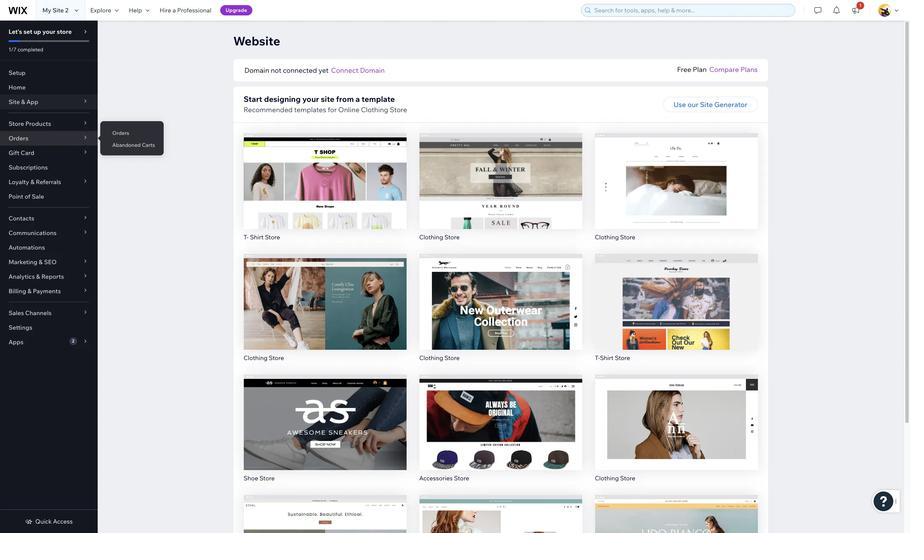 Task type: describe. For each thing, give the bounding box(es) containing it.
compare
[[709, 65, 739, 74]]

marketing & seo
[[9, 258, 57, 266]]

& for loyalty
[[30, 178, 34, 186]]

apps
[[9, 339, 23, 346]]

start designing your site from a template recommended templates for online clothing store
[[244, 94, 407, 114]]

analytics
[[9, 273, 35, 281]]

marketing
[[9, 258, 37, 266]]

connect
[[331, 66, 359, 75]]

let's set up your store
[[9, 28, 72, 36]]

automations
[[9, 244, 45, 252]]

connected
[[283, 66, 317, 75]]

sales channels
[[9, 309, 52, 317]]

shoe
[[244, 475, 258, 483]]

shoe store
[[244, 475, 275, 483]]

t- for t-shirt store
[[595, 354, 600, 362]]

& for marketing
[[39, 258, 43, 266]]

help
[[129, 6, 142, 14]]

of
[[25, 193, 30, 201]]

gift
[[9, 149, 19, 157]]

1/7
[[9, 46, 16, 53]]

point
[[9, 193, 23, 201]]

online
[[338, 105, 360, 114]]

my site 2
[[42, 6, 68, 14]]

sidebar element
[[0, 21, 98, 534]]

gift card
[[9, 149, 34, 157]]

store products
[[9, 120, 51, 128]]

connect domain button
[[331, 65, 385, 75]]

explore
[[90, 6, 111, 14]]

setup
[[9, 69, 26, 77]]

sale
[[32, 193, 44, 201]]

free
[[677, 65, 691, 74]]

point of sale
[[9, 193, 44, 201]]

quick
[[35, 518, 52, 526]]

free plan compare plans
[[677, 65, 758, 74]]

subscriptions link
[[0, 160, 98, 175]]

1/7 completed
[[9, 46, 43, 53]]

channels
[[25, 309, 52, 317]]

& for site
[[21, 98, 25, 106]]

store
[[57, 28, 72, 36]]

accessories store
[[419, 475, 469, 483]]

sales
[[9, 309, 24, 317]]

orders for orders link
[[112, 130, 129, 136]]

generator
[[715, 100, 748, 109]]

use our site generator button
[[664, 97, 758, 112]]

0 horizontal spatial 2
[[65, 6, 68, 14]]

t-shirt store
[[595, 354, 630, 362]]

loyalty & referrals
[[9, 178, 61, 186]]

site & app
[[9, 98, 38, 106]]

contacts
[[9, 215, 34, 222]]

1 horizontal spatial site
[[53, 6, 64, 14]]

& for analytics
[[36, 273, 40, 281]]

store products button
[[0, 117, 98, 131]]

professional
[[177, 6, 211, 14]]

accessories
[[419, 475, 453, 483]]

contacts button
[[0, 211, 98, 226]]

for
[[328, 105, 337, 114]]

loyalty & referrals button
[[0, 175, 98, 189]]

card
[[21, 149, 34, 157]]

billing & payments
[[9, 288, 61, 295]]

set
[[23, 28, 32, 36]]

analytics & reports button
[[0, 270, 98, 284]]

& for billing
[[28, 288, 32, 295]]

use our site generator
[[674, 100, 748, 109]]

settings link
[[0, 321, 98, 335]]

quick access
[[35, 518, 73, 526]]

your inside the start designing your site from a template recommended templates for online clothing store
[[302, 94, 319, 104]]

orders for orders popup button at the left of page
[[9, 135, 28, 142]]

billing
[[9, 288, 26, 295]]

settings
[[9, 324, 32, 332]]

abandoned carts
[[112, 142, 155, 148]]

site inside use our site generator button
[[700, 100, 713, 109]]

orders link
[[100, 126, 164, 141]]

hire a professional
[[160, 6, 211, 14]]

upgrade
[[226, 7, 247, 13]]

yet
[[319, 66, 329, 75]]

from
[[336, 94, 354, 104]]



Task type: locate. For each thing, give the bounding box(es) containing it.
templates
[[294, 105, 326, 114]]

abandoned
[[112, 142, 141, 148]]

a right hire
[[173, 6, 176, 14]]

template
[[362, 94, 395, 104]]

site & app button
[[0, 95, 98, 109]]

site right my
[[53, 6, 64, 14]]

shirt
[[250, 233, 264, 241], [600, 354, 614, 362]]

2 domain from the left
[[360, 66, 385, 75]]

1 vertical spatial t-
[[595, 354, 600, 362]]

completed
[[18, 46, 43, 53]]

a right from at top left
[[356, 94, 360, 104]]

subscriptions
[[9, 164, 48, 171]]

plans
[[741, 65, 758, 74]]

a inside the start designing your site from a template recommended templates for online clothing store
[[356, 94, 360, 104]]

your inside "sidebar" element
[[42, 28, 55, 36]]

2 down settings link
[[72, 339, 74, 344]]

loyalty
[[9, 178, 29, 186]]

view button
[[307, 185, 343, 200], [483, 185, 519, 200], [658, 185, 695, 200], [307, 305, 343, 321], [483, 305, 519, 321], [658, 305, 695, 321], [307, 426, 343, 442], [483, 426, 519, 442], [658, 426, 695, 442]]

site inside site & app dropdown button
[[9, 98, 20, 106]]

0 horizontal spatial your
[[42, 28, 55, 36]]

0 horizontal spatial t-
[[244, 233, 249, 241]]

edit
[[319, 170, 332, 179], [494, 170, 507, 179], [670, 170, 683, 179], [319, 291, 332, 299], [494, 291, 507, 299], [670, 291, 683, 299], [319, 412, 332, 420], [494, 412, 507, 420], [670, 412, 683, 420]]

0 horizontal spatial shirt
[[250, 233, 264, 241]]

0 horizontal spatial a
[[173, 6, 176, 14]]

1 horizontal spatial a
[[356, 94, 360, 104]]

your
[[42, 28, 55, 36], [302, 94, 319, 104]]

domain left not
[[245, 66, 269, 75]]

clothing
[[361, 105, 388, 114], [419, 233, 443, 241], [595, 233, 619, 241], [244, 354, 268, 362], [419, 354, 443, 362], [595, 475, 619, 483]]

products
[[25, 120, 51, 128]]

your right up
[[42, 28, 55, 36]]

& inside dropdown button
[[21, 98, 25, 106]]

automations link
[[0, 240, 98, 255]]

0 vertical spatial a
[[173, 6, 176, 14]]

quick access button
[[25, 518, 73, 526]]

0 vertical spatial t-
[[244, 233, 249, 241]]

& left seo
[[39, 258, 43, 266]]

home
[[9, 84, 26, 91]]

& left reports
[[36, 273, 40, 281]]

communications button
[[0, 226, 98, 240]]

orders button
[[0, 131, 98, 146]]

start
[[244, 94, 262, 104]]

1
[[859, 3, 862, 8]]

hire
[[160, 6, 171, 14]]

1 horizontal spatial domain
[[360, 66, 385, 75]]

& left app
[[21, 98, 25, 106]]

orders up "gift card"
[[9, 135, 28, 142]]

domain right connect at the top left of page
[[360, 66, 385, 75]]

our
[[688, 100, 699, 109]]

1 vertical spatial a
[[356, 94, 360, 104]]

access
[[53, 518, 73, 526]]

0 horizontal spatial orders
[[9, 135, 28, 142]]

orders inside popup button
[[9, 135, 28, 142]]

orders up abandoned
[[112, 130, 129, 136]]

1 domain from the left
[[245, 66, 269, 75]]

billing & payments button
[[0, 284, 98, 299]]

& inside dropdown button
[[39, 258, 43, 266]]

referrals
[[36, 178, 61, 186]]

abandoned carts link
[[100, 138, 164, 153]]

your up templates
[[302, 94, 319, 104]]

t- for t- shirt store
[[244, 233, 249, 241]]

Search for tools, apps, help & more... field
[[592, 4, 792, 16]]

2 inside "sidebar" element
[[72, 339, 74, 344]]

1 vertical spatial your
[[302, 94, 319, 104]]

0 vertical spatial shirt
[[250, 233, 264, 241]]

app
[[26, 98, 38, 106]]

2
[[65, 6, 68, 14], [72, 339, 74, 344]]

communications
[[9, 229, 57, 237]]

carts
[[142, 142, 155, 148]]

clothing store
[[419, 233, 460, 241], [595, 233, 636, 241], [244, 354, 284, 362], [419, 354, 460, 362], [595, 475, 636, 483]]

point of sale link
[[0, 189, 98, 204]]

view
[[317, 188, 333, 197], [493, 188, 509, 197], [669, 188, 684, 197], [317, 309, 333, 317], [493, 309, 509, 317], [669, 309, 684, 317], [317, 430, 333, 438], [493, 430, 509, 438], [669, 430, 684, 438]]

& right loyalty
[[30, 178, 34, 186]]

not
[[271, 66, 281, 75]]

clothing inside the start designing your site from a template recommended templates for online clothing store
[[361, 105, 388, 114]]

my
[[42, 6, 51, 14]]

& right billing
[[28, 288, 32, 295]]

reports
[[41, 273, 64, 281]]

compare plans button
[[709, 64, 758, 75]]

store
[[390, 105, 407, 114], [9, 120, 24, 128], [265, 233, 280, 241], [445, 233, 460, 241], [620, 233, 636, 241], [269, 354, 284, 362], [445, 354, 460, 362], [615, 354, 630, 362], [260, 475, 275, 483], [454, 475, 469, 483], [620, 475, 636, 483]]

1 button
[[846, 0, 865, 21]]

site right our
[[700, 100, 713, 109]]

1 horizontal spatial orders
[[112, 130, 129, 136]]

home link
[[0, 80, 98, 95]]

2 horizontal spatial site
[[700, 100, 713, 109]]

gift card button
[[0, 146, 98, 160]]

domain not connected yet connect domain
[[245, 66, 385, 75]]

1 horizontal spatial shirt
[[600, 354, 614, 362]]

upgrade button
[[220, 5, 252, 15]]

a
[[173, 6, 176, 14], [356, 94, 360, 104]]

shirt for t-shirt store
[[600, 354, 614, 362]]

0 vertical spatial 2
[[65, 6, 68, 14]]

sales channels button
[[0, 306, 98, 321]]

seo
[[44, 258, 57, 266]]

website
[[233, 33, 280, 48]]

t- shirt store
[[244, 233, 280, 241]]

up
[[34, 28, 41, 36]]

1 horizontal spatial your
[[302, 94, 319, 104]]

1 horizontal spatial 2
[[72, 339, 74, 344]]

0 vertical spatial your
[[42, 28, 55, 36]]

recommended
[[244, 105, 293, 114]]

plan
[[693, 65, 707, 74]]

site down 'home'
[[9, 98, 20, 106]]

edit button
[[307, 167, 343, 182], [483, 167, 519, 182], [659, 167, 695, 182], [307, 287, 343, 303], [483, 287, 519, 303], [659, 287, 695, 303], [307, 408, 343, 424], [483, 408, 519, 424], [659, 408, 695, 424]]

marketing & seo button
[[0, 255, 98, 270]]

1 vertical spatial shirt
[[600, 354, 614, 362]]

store inside the start designing your site from a template recommended templates for online clothing store
[[390, 105, 407, 114]]

2 right my
[[65, 6, 68, 14]]

help button
[[124, 0, 155, 21]]

let's
[[9, 28, 22, 36]]

0 horizontal spatial site
[[9, 98, 20, 106]]

1 vertical spatial 2
[[72, 339, 74, 344]]

0 horizontal spatial domain
[[245, 66, 269, 75]]

site
[[321, 94, 334, 104]]

hire a professional link
[[155, 0, 217, 21]]

shirt for t- shirt store
[[250, 233, 264, 241]]

orders
[[112, 130, 129, 136], [9, 135, 28, 142]]

analytics & reports
[[9, 273, 64, 281]]

store inside dropdown button
[[9, 120, 24, 128]]

1 horizontal spatial t-
[[595, 354, 600, 362]]

&
[[21, 98, 25, 106], [30, 178, 34, 186], [39, 258, 43, 266], [36, 273, 40, 281], [28, 288, 32, 295]]

site
[[53, 6, 64, 14], [9, 98, 20, 106], [700, 100, 713, 109]]



Task type: vqa. For each thing, say whether or not it's contained in the screenshot.
EDIT
yes



